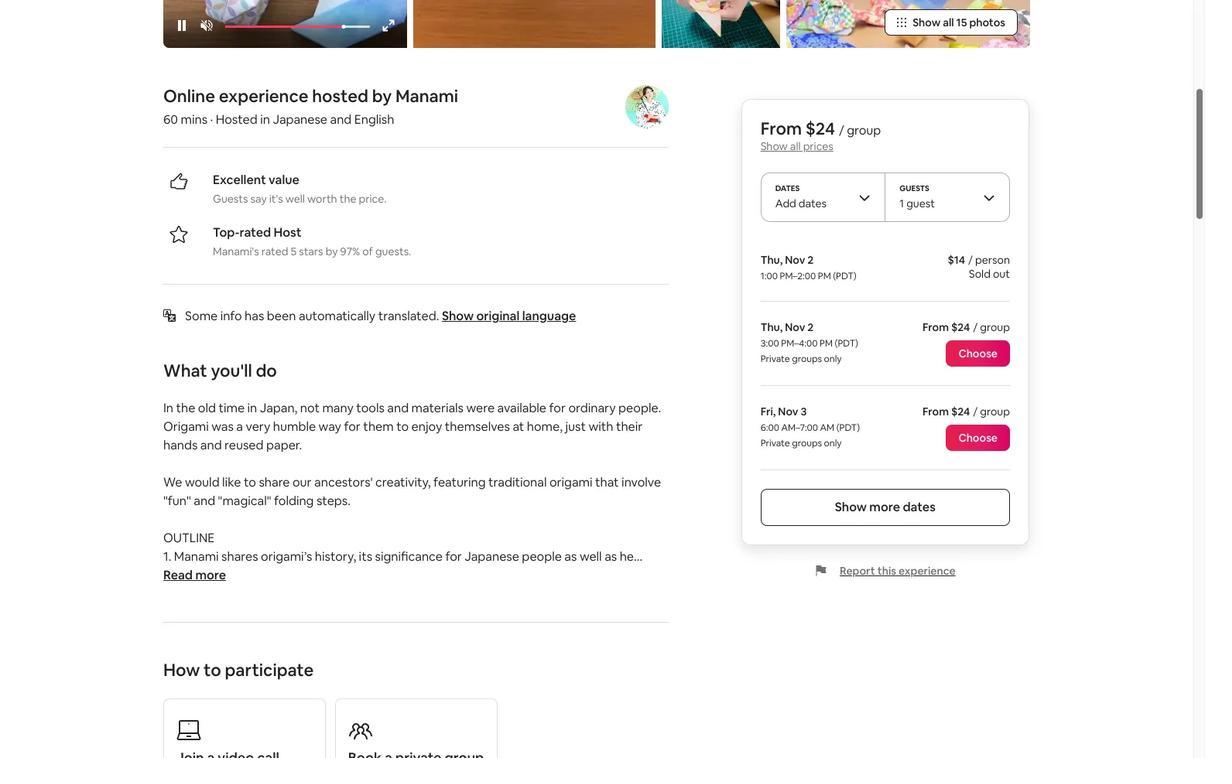 Task type: locate. For each thing, give the bounding box(es) containing it.
private down 3:00
[[761, 353, 790, 366]]

not
[[300, 400, 320, 417]]

experience inside online experience hosted by manami 60 mins · hosted in japanese and english
[[219, 85, 309, 107]]

2 2 from the top
[[808, 321, 814, 335]]

1 horizontal spatial japanese
[[465, 549, 520, 565]]

0 vertical spatial to
[[397, 419, 409, 435]]

0 vertical spatial nov
[[785, 253, 806, 267]]

$14
[[948, 253, 966, 267]]

2 inside thu, nov 2 3:00 pm–4:00 pm (pdt) private groups only
[[808, 321, 814, 335]]

from $24 / group for 3
[[923, 405, 1011, 419]]

only for 2
[[824, 353, 842, 366]]

0 horizontal spatial well
[[286, 192, 305, 206]]

0 vertical spatial in
[[260, 111, 270, 128]]

groups down am–7:00
[[792, 438, 822, 450]]

1 vertical spatial from $24 / group
[[923, 405, 1011, 419]]

1 vertical spatial in
[[247, 400, 257, 417]]

1 vertical spatial only
[[824, 438, 842, 450]]

dates up "report this experience"
[[903, 500, 936, 516]]

(pdt) right pm–4:00
[[835, 338, 859, 350]]

dates inside dates add dates
[[799, 197, 827, 211]]

experience photo 4 image
[[786, 0, 1031, 48], [786, 0, 1031, 48]]

in up very
[[247, 400, 257, 417]]

dates
[[776, 184, 800, 194]]

0 vertical spatial the
[[340, 192, 357, 206]]

nov left 3
[[779, 405, 799, 419]]

groups for 2
[[792, 353, 822, 366]]

show left original
[[442, 308, 474, 324]]

group inside from $24 / group show all prices
[[847, 122, 882, 139]]

2 choose link from the top
[[947, 425, 1011, 451]]

japanese inside online experience hosted by manami 60 mins · hosted in japanese and english
[[273, 111, 328, 128]]

experience right this
[[899, 565, 956, 578]]

participate
[[225, 660, 314, 681]]

the inside the excellent value guests say it's well worth the price.
[[340, 192, 357, 206]]

1 from $24 / group from the top
[[923, 321, 1011, 335]]

reused
[[225, 438, 264, 454]]

many
[[322, 400, 354, 417]]

the left the price.
[[340, 192, 357, 206]]

to right like
[[244, 475, 256, 491]]

2 inside thu, nov 2 1:00 pm–2:00 pm (pdt)
[[808, 253, 814, 267]]

1 vertical spatial all
[[791, 139, 801, 153]]

guests up guest
[[900, 184, 930, 194]]

1 thu, from the top
[[761, 253, 783, 267]]

1 2 from the top
[[808, 253, 814, 267]]

1 choose link from the top
[[947, 341, 1011, 367]]

0 horizontal spatial in
[[247, 400, 257, 417]]

the right in
[[176, 400, 195, 417]]

japanese left people
[[465, 549, 520, 565]]

1 horizontal spatial guests
[[900, 184, 930, 194]]

experience up hosted
[[219, 85, 309, 107]]

private down 6:00
[[761, 438, 790, 450]]

1 vertical spatial 2
[[808, 321, 814, 335]]

0 vertical spatial more
[[870, 500, 901, 516]]

2 up pm–4:00
[[808, 321, 814, 335]]

guests down excellent
[[213, 192, 248, 206]]

origami's
[[261, 549, 312, 565]]

japanese inside outline 1. manami shares origami's history, its significance for japanese people as well as he…
[[465, 549, 520, 565]]

1 vertical spatial choose
[[959, 431, 998, 445]]

all left prices
[[791, 139, 801, 153]]

0 horizontal spatial all
[[791, 139, 801, 153]]

0 vertical spatial japanese
[[273, 111, 328, 128]]

0 vertical spatial 2
[[808, 253, 814, 267]]

hosted
[[312, 85, 369, 107]]

1 vertical spatial rated
[[262, 245, 288, 259]]

more inside button
[[195, 568, 226, 584]]

very
[[246, 419, 271, 435]]

(pdt) right am
[[837, 422, 860, 434]]

to
[[397, 419, 409, 435], [244, 475, 256, 491], [204, 660, 221, 681]]

more up the "report this experience" button
[[870, 500, 901, 516]]

0 vertical spatial dates
[[799, 197, 827, 211]]

2 up pm–2:00 in the top right of the page
[[808, 253, 814, 267]]

paper.
[[266, 438, 302, 454]]

0 vertical spatial rated
[[240, 225, 271, 241]]

$24 for 2
[[952, 321, 971, 335]]

97%
[[340, 245, 360, 259]]

1 vertical spatial to
[[244, 475, 256, 491]]

well right it's
[[286, 192, 305, 206]]

thu, up 1:00 on the top of the page
[[761, 253, 783, 267]]

2 horizontal spatial for
[[549, 400, 566, 417]]

2 vertical spatial $24
[[952, 405, 971, 419]]

pm right pm–4:00
[[820, 338, 833, 350]]

involve
[[622, 475, 662, 491]]

to inside in the old time in japan, not many tools and materials were available for ordinary people. origami was a very humble way for them to enjoy themselves at home, just with their hands and reused paper.
[[397, 419, 409, 435]]

1 vertical spatial japanese
[[465, 549, 520, 565]]

show up report
[[835, 500, 867, 516]]

well inside the excellent value guests say it's well worth the price.
[[286, 192, 305, 206]]

from $24 / group
[[923, 321, 1011, 335], [923, 405, 1011, 419]]

original
[[477, 308, 520, 324]]

0 vertical spatial from
[[761, 118, 802, 139]]

1 vertical spatial thu,
[[761, 321, 783, 335]]

2 for thu, nov 2 1:00 pm–2:00 pm (pdt)
[[808, 253, 814, 267]]

2 thu, from the top
[[761, 321, 783, 335]]

top-rated host manami's rated 5 stars by 97% of guests.
[[213, 225, 412, 259]]

and down the would
[[194, 493, 215, 510]]

as left he…
[[605, 549, 617, 565]]

2 choose from the top
[[959, 431, 998, 445]]

for up the home,
[[549, 400, 566, 417]]

tools
[[356, 400, 385, 417]]

i use the second camera to show my hands image
[[662, 0, 780, 48], [662, 0, 780, 48]]

0 vertical spatial $24
[[806, 118, 836, 139]]

0 horizontal spatial as
[[565, 549, 577, 565]]

1 vertical spatial $24
[[952, 321, 971, 335]]

he…
[[620, 549, 643, 565]]

1 horizontal spatial in
[[260, 111, 270, 128]]

1 private from the top
[[761, 353, 790, 366]]

1 horizontal spatial more
[[870, 500, 901, 516]]

show original language button
[[442, 308, 576, 324]]

0 vertical spatial (pdt)
[[833, 270, 857, 283]]

private inside thu, nov 2 3:00 pm–4:00 pm (pdt) private groups only
[[761, 353, 790, 366]]

only up am
[[824, 353, 842, 366]]

well left he…
[[580, 549, 602, 565]]

mins
[[181, 111, 208, 128]]

1 horizontal spatial all
[[943, 15, 955, 29]]

rated left 5
[[262, 245, 288, 259]]

2 for thu, nov 2 3:00 pm–4:00 pm (pdt) private groups only
[[808, 321, 814, 335]]

as
[[565, 549, 577, 565], [605, 549, 617, 565]]

show
[[913, 15, 941, 29], [761, 139, 788, 153], [442, 308, 474, 324], [835, 500, 867, 516]]

has
[[245, 308, 264, 324]]

and inside we would like to share our ancestors' creativity, featuring traditional origami that involve "fun" and "magical" folding steps.
[[194, 493, 215, 510]]

1 vertical spatial nov
[[785, 321, 806, 335]]

0 vertical spatial choose link
[[947, 341, 1011, 367]]

outline 1. manami shares origami's history, its significance for japanese people as well as he…
[[163, 530, 643, 565]]

1 vertical spatial choose link
[[947, 425, 1011, 451]]

nov inside fri, nov 3 6:00 am–7:00 am (pdt) private groups only
[[779, 405, 799, 419]]

2 only from the top
[[824, 438, 842, 450]]

(pdt) inside fri, nov 3 6:00 am–7:00 am (pdt) private groups only
[[837, 422, 860, 434]]

am–7:00
[[782, 422, 819, 434]]

0 horizontal spatial dates
[[799, 197, 827, 211]]

nov up pm–4:00
[[785, 321, 806, 335]]

private for thu,
[[761, 353, 790, 366]]

2 horizontal spatial to
[[397, 419, 409, 435]]

well inside outline 1. manami shares origami's history, its significance for japanese people as well as he…
[[580, 549, 602, 565]]

and down hosted
[[330, 111, 352, 128]]

2 vertical spatial from
[[923, 405, 949, 419]]

and inside online experience hosted by manami 60 mins · hosted in japanese and english
[[330, 111, 352, 128]]

photos
[[970, 15, 1006, 29]]

/
[[839, 122, 845, 139], [969, 253, 973, 267], [974, 321, 978, 335], [974, 405, 978, 419]]

0 vertical spatial private
[[761, 353, 790, 366]]

0 horizontal spatial more
[[195, 568, 226, 584]]

group
[[847, 122, 882, 139], [981, 321, 1011, 335], [981, 405, 1011, 419]]

pm right pm–2:00 in the top right of the page
[[818, 270, 831, 283]]

1 horizontal spatial dates
[[903, 500, 936, 516]]

dates right add
[[799, 197, 827, 211]]

sold
[[969, 267, 991, 281]]

private inside fri, nov 3 6:00 am–7:00 am (pdt) private groups only
[[761, 438, 790, 450]]

history,
[[315, 549, 356, 565]]

0 horizontal spatial the
[[176, 400, 195, 417]]

in right hosted
[[260, 111, 270, 128]]

1 vertical spatial groups
[[792, 438, 822, 450]]

0 horizontal spatial experience
[[219, 85, 309, 107]]

1 groups from the top
[[792, 353, 822, 366]]

for
[[549, 400, 566, 417], [344, 419, 361, 435], [446, 549, 462, 565]]

0 horizontal spatial to
[[204, 660, 221, 681]]

show left prices
[[761, 139, 788, 153]]

show inside from $24 / group show all prices
[[761, 139, 788, 153]]

1 horizontal spatial experience
[[899, 565, 956, 578]]

/ inside from $24 / group show all prices
[[839, 122, 845, 139]]

do
[[256, 360, 277, 382]]

outline
[[163, 530, 215, 547]]

0 vertical spatial groups
[[792, 353, 822, 366]]

(pdt)
[[833, 270, 857, 283], [835, 338, 859, 350], [837, 422, 860, 434]]

2
[[808, 253, 814, 267], [808, 321, 814, 335]]

choose for 2
[[959, 347, 998, 361]]

0 vertical spatial choose
[[959, 347, 998, 361]]

enjoy
[[412, 419, 442, 435]]

groups down pm–4:00
[[792, 353, 822, 366]]

2 private from the top
[[761, 438, 790, 450]]

$24 for 3
[[952, 405, 971, 419]]

nov up pm–2:00 in the top right of the page
[[785, 253, 806, 267]]

2 from $24 / group from the top
[[923, 405, 1011, 419]]

out
[[994, 267, 1011, 281]]

for right the significance
[[446, 549, 462, 565]]

2 groups from the top
[[792, 438, 822, 450]]

pm inside thu, nov 2 1:00 pm–2:00 pm (pdt)
[[818, 270, 831, 283]]

nov inside thu, nov 2 3:00 pm–4:00 pm (pdt) private groups only
[[785, 321, 806, 335]]

3:00
[[761, 338, 780, 350]]

0 vertical spatial for
[[549, 400, 566, 417]]

1 horizontal spatial well
[[580, 549, 602, 565]]

0 vertical spatial group
[[847, 122, 882, 139]]

only down am
[[824, 438, 842, 450]]

its
[[359, 549, 373, 565]]

info
[[221, 308, 242, 324]]

1 vertical spatial from
[[923, 321, 949, 335]]

report
[[840, 565, 876, 578]]

from for thu, nov 2
[[923, 321, 949, 335]]

all
[[943, 15, 955, 29], [791, 139, 801, 153]]

for inside outline 1. manami shares origami's history, its significance for japanese people as well as he…
[[446, 549, 462, 565]]

creativity,
[[376, 475, 431, 491]]

(pdt) for fri, nov 3
[[837, 422, 860, 434]]

2 vertical spatial nov
[[779, 405, 799, 419]]

(pdt) inside thu, nov 2 3:00 pm–4:00 pm (pdt) private groups only
[[835, 338, 859, 350]]

thu, inside thu, nov 2 3:00 pm–4:00 pm (pdt) private groups only
[[761, 321, 783, 335]]

fri,
[[761, 405, 776, 419]]

guests 1 guest
[[900, 184, 935, 211]]

1 only from the top
[[824, 353, 842, 366]]

$24
[[806, 118, 836, 139], [952, 321, 971, 335], [952, 405, 971, 419]]

this
[[878, 565, 897, 578]]

rated up manami's
[[240, 225, 271, 241]]

only
[[824, 353, 842, 366], [824, 438, 842, 450]]

worth
[[307, 192, 337, 206]]

the
[[340, 192, 357, 206], [176, 400, 195, 417]]

0 vertical spatial only
[[824, 353, 842, 366]]

thu, inside thu, nov 2 1:00 pm–2:00 pm (pdt)
[[761, 253, 783, 267]]

learn more about the host, manami. image
[[626, 85, 669, 129], [626, 85, 669, 129]]

pm
[[818, 270, 831, 283], [820, 338, 833, 350]]

2 vertical spatial group
[[981, 405, 1011, 419]]

rated
[[240, 225, 271, 241], [262, 245, 288, 259]]

(pdt) right pm–2:00 in the top right of the page
[[833, 270, 857, 283]]

to inside we would like to share our ancestors' creativity, featuring traditional origami that involve "fun" and "magical" folding steps.
[[244, 475, 256, 491]]

people
[[522, 549, 562, 565]]

only inside fri, nov 3 6:00 am–7:00 am (pdt) private groups only
[[824, 438, 842, 450]]

am
[[821, 422, 835, 434]]

1 vertical spatial pm
[[820, 338, 833, 350]]

1 vertical spatial dates
[[903, 500, 936, 516]]

price.
[[359, 192, 387, 206]]

0 horizontal spatial guests
[[213, 192, 248, 206]]

0 vertical spatial well
[[286, 192, 305, 206]]

guests inside the excellent value guests say it's well worth the price.
[[213, 192, 248, 206]]

old
[[198, 400, 216, 417]]

some
[[185, 308, 218, 324]]

to right how
[[204, 660, 221, 681]]

just
[[566, 419, 586, 435]]

1 horizontal spatial for
[[446, 549, 462, 565]]

only inside thu, nov 2 3:00 pm–4:00 pm (pdt) private groups only
[[824, 353, 842, 366]]

to right them
[[397, 419, 409, 435]]

all left 15
[[943, 15, 955, 29]]

for right way
[[344, 419, 361, 435]]

person
[[976, 253, 1011, 267]]

pm for thu, nov 2 3:00 pm–4:00 pm (pdt) private groups only
[[820, 338, 833, 350]]

1 horizontal spatial as
[[605, 549, 617, 565]]

show all 15 photos
[[913, 15, 1006, 29]]

0 horizontal spatial japanese
[[273, 111, 328, 128]]

share
[[259, 475, 290, 491]]

our
[[293, 475, 312, 491]]

materials
[[412, 400, 464, 417]]

private for fri,
[[761, 438, 790, 450]]

1 vertical spatial well
[[580, 549, 602, 565]]

0 vertical spatial from $24 / group
[[923, 321, 1011, 335]]

traditional
[[489, 475, 547, 491]]

time
[[219, 400, 245, 417]]

more down manami
[[195, 568, 226, 584]]

from $24 / group for 2
[[923, 321, 1011, 335]]

ordinary
[[569, 400, 616, 417]]

dates for show more dates
[[903, 500, 936, 516]]

what
[[163, 360, 207, 382]]

1 vertical spatial more
[[195, 568, 226, 584]]

1 horizontal spatial to
[[244, 475, 256, 491]]

"fun"
[[163, 493, 191, 510]]

pm inside thu, nov 2 3:00 pm–4:00 pm (pdt) private groups only
[[820, 338, 833, 350]]

show more dates
[[835, 500, 936, 516]]

1 vertical spatial the
[[176, 400, 195, 417]]

fantastic team! image
[[414, 0, 656, 48], [414, 0, 656, 48]]

2 vertical spatial for
[[446, 549, 462, 565]]

1 vertical spatial group
[[981, 321, 1011, 335]]

60
[[163, 111, 178, 128]]

japanese down hosted
[[273, 111, 328, 128]]

0 vertical spatial pm
[[818, 270, 831, 283]]

read more button
[[163, 567, 226, 585]]

0 horizontal spatial for
[[344, 419, 361, 435]]

groups inside fri, nov 3 6:00 am–7:00 am (pdt) private groups only
[[792, 438, 822, 450]]

pm–4:00
[[782, 338, 818, 350]]

dates add dates
[[776, 184, 827, 211]]

/ inside "$14 / person sold out"
[[969, 253, 973, 267]]

1 vertical spatial (pdt)
[[835, 338, 859, 350]]

pm for thu, nov 2 1:00 pm–2:00 pm (pdt)
[[818, 270, 831, 283]]

0 vertical spatial experience
[[219, 85, 309, 107]]

1 choose from the top
[[959, 347, 998, 361]]

1 vertical spatial private
[[761, 438, 790, 450]]

nov inside thu, nov 2 1:00 pm–2:00 pm (pdt)
[[785, 253, 806, 267]]

0 vertical spatial thu,
[[761, 253, 783, 267]]

thu, up 3:00
[[761, 321, 783, 335]]

1 horizontal spatial the
[[340, 192, 357, 206]]

2 vertical spatial to
[[204, 660, 221, 681]]

groups inside thu, nov 2 3:00 pm–4:00 pm (pdt) private groups only
[[792, 353, 822, 366]]

more for read
[[195, 568, 226, 584]]

as right people
[[565, 549, 577, 565]]

2 vertical spatial (pdt)
[[837, 422, 860, 434]]



Task type: vqa. For each thing, say whether or not it's contained in the screenshot.
entire
no



Task type: describe. For each thing, give the bounding box(es) containing it.
all inside from $24 / group show all prices
[[791, 139, 801, 153]]

add
[[776, 197, 797, 211]]

more for show
[[870, 500, 901, 516]]

it's
[[269, 192, 283, 206]]

we would like to share our ancestors' creativity, featuring traditional origami that involve "fun" and "magical" folding steps.
[[163, 475, 662, 510]]

translated.
[[378, 308, 439, 324]]

origami
[[550, 475, 593, 491]]

people.
[[619, 400, 662, 417]]

excellent
[[213, 172, 266, 188]]

humble
[[273, 419, 316, 435]]

thu, nov 2 1:00 pm–2:00 pm (pdt)
[[761, 253, 857, 283]]

online experience hosted by manami 60 mins · hosted in japanese and english
[[163, 85, 459, 128]]

"magical"
[[218, 493, 271, 510]]

choose link for thu, nov 2
[[947, 341, 1011, 367]]

from inside from $24 / group show all prices
[[761, 118, 802, 139]]

like
[[222, 475, 241, 491]]

japanese for by manami
[[273, 111, 328, 128]]

1 vertical spatial for
[[344, 419, 361, 435]]

available
[[498, 400, 547, 417]]

top-
[[213, 225, 240, 241]]

hosted
[[216, 111, 258, 128]]

thu, for thu, nov 2 1:00 pm–2:00 pm (pdt)
[[761, 253, 783, 267]]

of
[[363, 245, 373, 259]]

what you'll do
[[163, 360, 277, 382]]

$24 inside from $24 / group show all prices
[[806, 118, 836, 139]]

and down was
[[200, 438, 222, 454]]

thu, nov 2 3:00 pm–4:00 pm (pdt) private groups only
[[761, 321, 859, 366]]

origami
[[163, 419, 209, 435]]

show all prices button
[[761, 139, 834, 153]]

0 vertical spatial all
[[943, 15, 955, 29]]

pm–2:00
[[780, 270, 816, 283]]

(pdt) for thu, nov 2
[[835, 338, 859, 350]]

significance
[[375, 549, 443, 565]]

manami
[[174, 549, 219, 565]]

by manami
[[372, 85, 459, 107]]

japan,
[[260, 400, 298, 417]]

host
[[274, 225, 302, 241]]

and up them
[[387, 400, 409, 417]]

guest
[[907, 197, 935, 211]]

hands
[[163, 438, 198, 454]]

japanese for shares
[[465, 549, 520, 565]]

1 as from the left
[[565, 549, 577, 565]]

ancestors'
[[315, 475, 373, 491]]

was
[[212, 419, 234, 435]]

dates for dates add dates
[[799, 197, 827, 211]]

that
[[596, 475, 619, 491]]

1.
[[163, 549, 171, 565]]

by
[[326, 245, 338, 259]]

choose for 3
[[959, 431, 998, 445]]

language
[[522, 308, 576, 324]]

were
[[467, 400, 495, 417]]

in inside in the old time in japan, not many tools and materials were available for ordinary people. origami was a very humble way for them to enjoy themselves at home, just with their hands and reused paper.
[[247, 400, 257, 417]]

in inside online experience hosted by manami 60 mins · hosted in japanese and english
[[260, 111, 270, 128]]

with
[[589, 419, 614, 435]]

them
[[363, 419, 394, 435]]

value
[[269, 172, 300, 188]]

some info has been automatically translated. show original language
[[185, 308, 576, 324]]

1
[[900, 197, 905, 211]]

6:00
[[761, 422, 780, 434]]

2 as from the left
[[605, 549, 617, 565]]

home,
[[527, 419, 563, 435]]

$14 / person sold out
[[948, 253, 1011, 281]]

show left 15
[[913, 15, 941, 29]]

guests.
[[376, 245, 412, 259]]

guests inside guests 1 guest
[[900, 184, 930, 194]]

choose link for fri, nov 3
[[947, 425, 1011, 451]]

nov for fri, nov 3
[[779, 405, 799, 419]]

we
[[163, 475, 182, 491]]

nov for thu, nov 2
[[785, 321, 806, 335]]

how
[[163, 660, 200, 681]]

read more
[[163, 568, 226, 584]]

read
[[163, 568, 193, 584]]

been
[[267, 308, 296, 324]]

3
[[801, 405, 807, 419]]

15
[[957, 15, 968, 29]]

english
[[355, 111, 394, 128]]

you'll
[[211, 360, 252, 382]]

folding
[[274, 493, 314, 510]]

at
[[513, 419, 525, 435]]

automatically
[[299, 308, 376, 324]]

groups for 3
[[792, 438, 822, 450]]

1 vertical spatial experience
[[899, 565, 956, 578]]

manami's
[[213, 245, 259, 259]]

way
[[319, 419, 341, 435]]

steps.
[[317, 493, 351, 510]]

thu, for thu, nov 2 3:00 pm–4:00 pm (pdt) private groups only
[[761, 321, 783, 335]]

themselves
[[445, 419, 510, 435]]

(pdt) inside thu, nov 2 1:00 pm–2:00 pm (pdt)
[[833, 270, 857, 283]]

the inside in the old time in japan, not many tools and materials were available for ordinary people. origami was a very humble way for them to enjoy themselves at home, just with their hands and reused paper.
[[176, 400, 195, 417]]

in the old time in japan, not many tools and materials were available for ordinary people. origami was a very humble way for them to enjoy themselves at home, just with their hands and reused paper.
[[163, 400, 662, 454]]

group for 3
[[981, 405, 1011, 419]]

from for fri, nov 3
[[923, 405, 949, 419]]

stars
[[299, 245, 323, 259]]

online
[[163, 85, 215, 107]]

how to participate
[[163, 660, 314, 681]]

excellent value guests say it's well worth the price.
[[213, 172, 387, 206]]

in
[[163, 400, 173, 417]]

group for 2
[[981, 321, 1011, 335]]

a
[[236, 419, 243, 435]]

only for 3
[[824, 438, 842, 450]]



